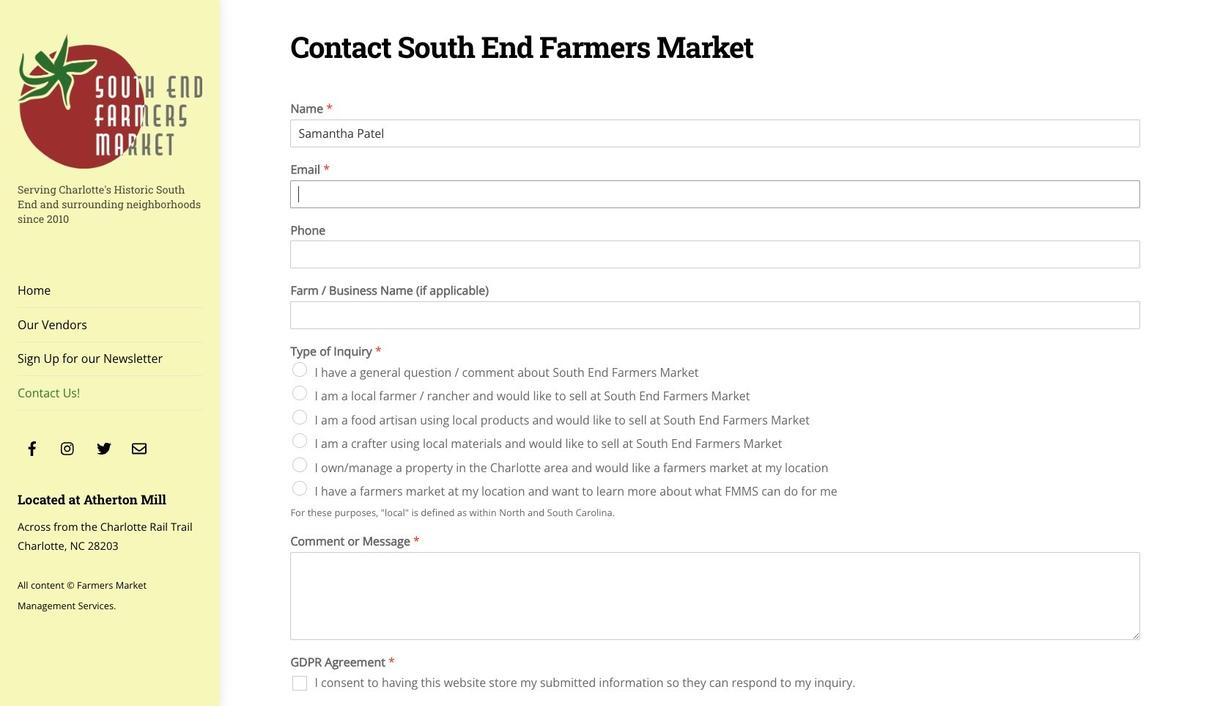 Task type: locate. For each thing, give the bounding box(es) containing it.
None radio
[[293, 362, 308, 377], [293, 386, 308, 401], [293, 410, 308, 424], [293, 434, 308, 448], [293, 457, 308, 472], [293, 362, 308, 377], [293, 386, 308, 401], [293, 410, 308, 424], [293, 434, 308, 448], [293, 457, 308, 472]]

None checkbox
[[293, 676, 308, 691]]

None radio
[[293, 481, 308, 496]]

None email field
[[291, 180, 1141, 208]]

None telephone field
[[291, 241, 1141, 269]]

None text field
[[291, 119, 1141, 147], [291, 302, 1141, 329], [291, 119, 1141, 147], [291, 302, 1141, 329]]

None text field
[[291, 552, 1141, 640]]

south end farmers market — charlotte, nc image
[[18, 33, 202, 168]]



